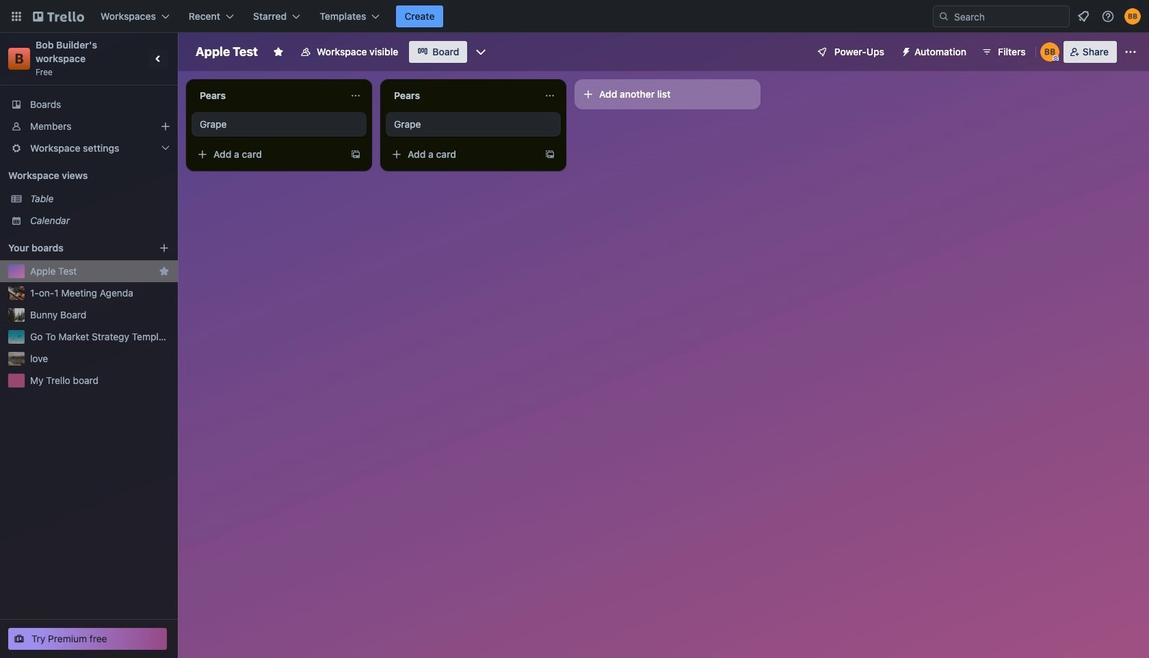 Task type: describe. For each thing, give the bounding box(es) containing it.
2 create from template… image from the left
[[545, 149, 556, 160]]

switch to… image
[[10, 10, 23, 23]]

Board name text field
[[189, 41, 265, 63]]

1 create from template… image from the left
[[350, 149, 361, 160]]

workspace navigation collapse icon image
[[149, 49, 168, 68]]

show menu image
[[1124, 45, 1138, 59]]

add board image
[[159, 243, 170, 254]]

open information menu image
[[1101, 10, 1115, 23]]

search image
[[939, 11, 950, 22]]

0 notifications image
[[1075, 8, 1092, 25]]

1 vertical spatial bob builder (bobbuilder40) image
[[1040, 42, 1060, 62]]



Task type: vqa. For each thing, say whether or not it's contained in the screenshot.
The Do to the left
no



Task type: locate. For each thing, give the bounding box(es) containing it.
1 horizontal spatial bob builder (bobbuilder40) image
[[1125, 8, 1141, 25]]

primary element
[[0, 0, 1149, 33]]

1 horizontal spatial create from template… image
[[545, 149, 556, 160]]

star or unstar board image
[[273, 47, 284, 57]]

Search field
[[950, 6, 1069, 27]]

starred icon image
[[159, 266, 170, 277]]

back to home image
[[33, 5, 84, 27]]

your boards with 6 items element
[[8, 240, 138, 257]]

0 vertical spatial bob builder (bobbuilder40) image
[[1125, 8, 1141, 25]]

bob builder (bobbuilder40) image right "open information menu" image
[[1125, 8, 1141, 25]]

None text field
[[192, 85, 345, 107]]

None text field
[[386, 85, 539, 107]]

0 horizontal spatial create from template… image
[[350, 149, 361, 160]]

bob builder (bobbuilder40) image
[[1125, 8, 1141, 25], [1040, 42, 1060, 62]]

bob builder (bobbuilder40) image down the search field
[[1040, 42, 1060, 62]]

customize views image
[[474, 45, 488, 59]]

this member is an admin of this board. image
[[1053, 55, 1059, 62]]

create from template… image
[[350, 149, 361, 160], [545, 149, 556, 160]]

sm image
[[896, 41, 915, 60]]

0 horizontal spatial bob builder (bobbuilder40) image
[[1040, 42, 1060, 62]]



